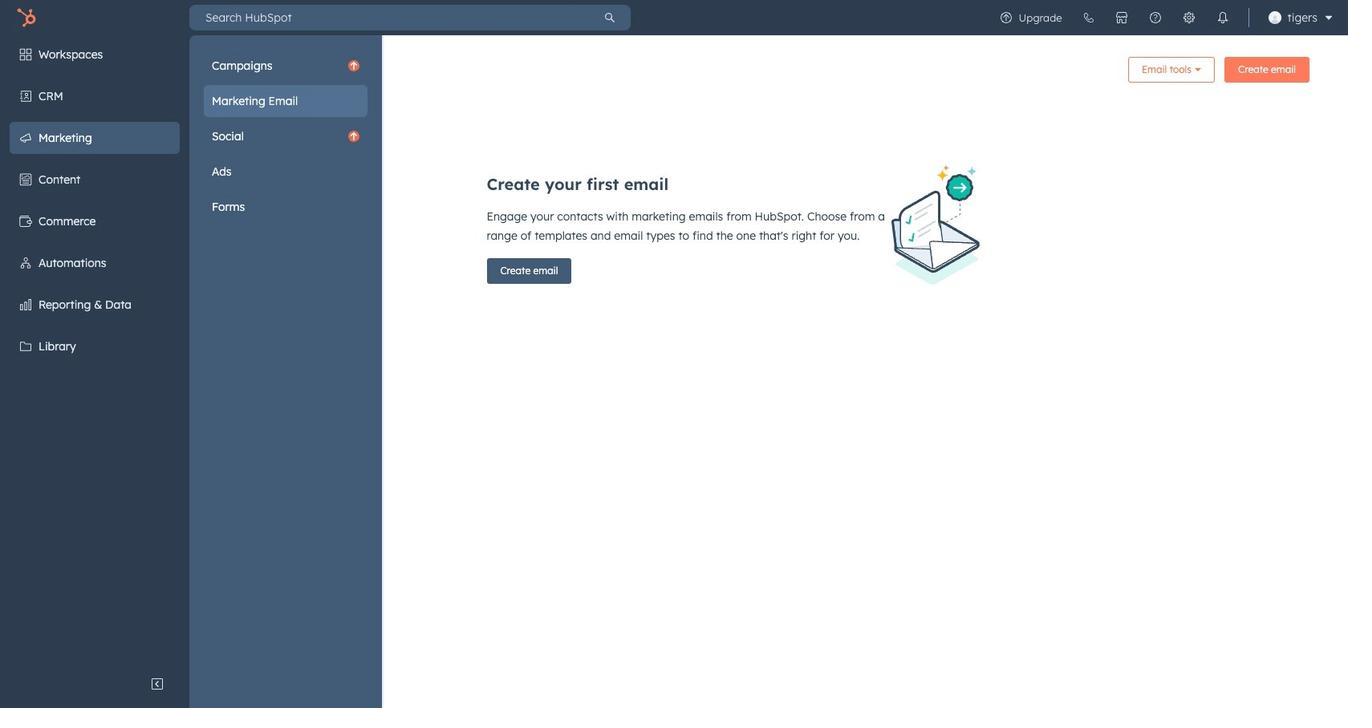 Task type: vqa. For each thing, say whether or not it's contained in the screenshot.
settings image
yes



Task type: locate. For each thing, give the bounding box(es) containing it.
notifications image
[[1217, 11, 1230, 24]]

banner
[[228, 51, 1310, 94]]

menu
[[990, 0, 1339, 35], [0, 35, 382, 709], [204, 50, 368, 223]]



Task type: describe. For each thing, give the bounding box(es) containing it.
help image
[[1149, 11, 1162, 24]]

Search HubSpot search field
[[189, 5, 589, 31]]

howard n/a image
[[1269, 11, 1282, 24]]

marketplaces image
[[1116, 11, 1129, 24]]

settings image
[[1183, 11, 1196, 24]]



